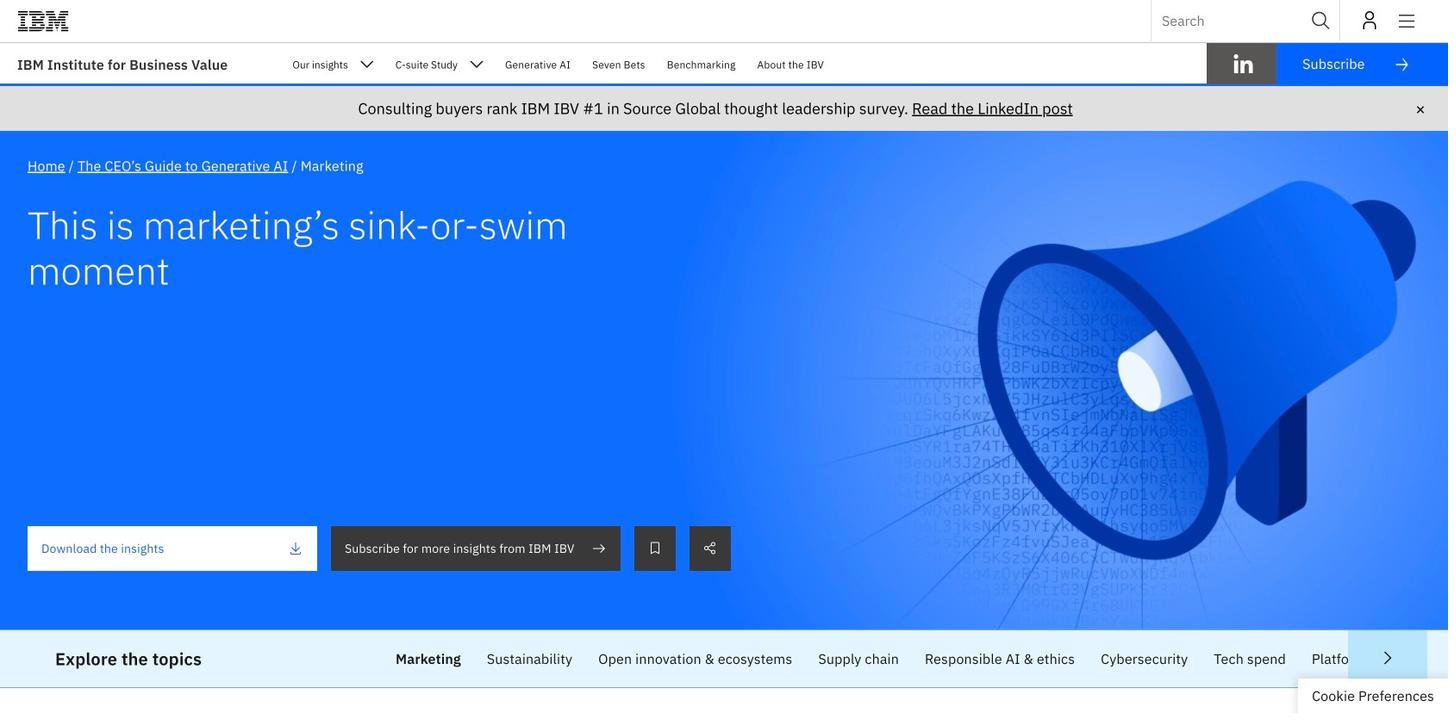 Task type: locate. For each thing, give the bounding box(es) containing it.
ibm navigation
[[17, 0, 1448, 41]]

None search field
[[1151, 0, 1340, 41]]

Search text field
[[1151, 0, 1340, 41]]

menu bar
[[271, 43, 1448, 104]]



Task type: describe. For each thing, give the bounding box(es) containing it.
menu bar inside __replace_me__ navigation
[[271, 43, 1448, 104]]

tools menu bar
[[1340, 0, 1415, 41]]

__replace_me__ navigation
[[0, 43, 1448, 131]]



Task type: vqa. For each thing, say whether or not it's contained in the screenshot.
Let's talk 'element'
no



